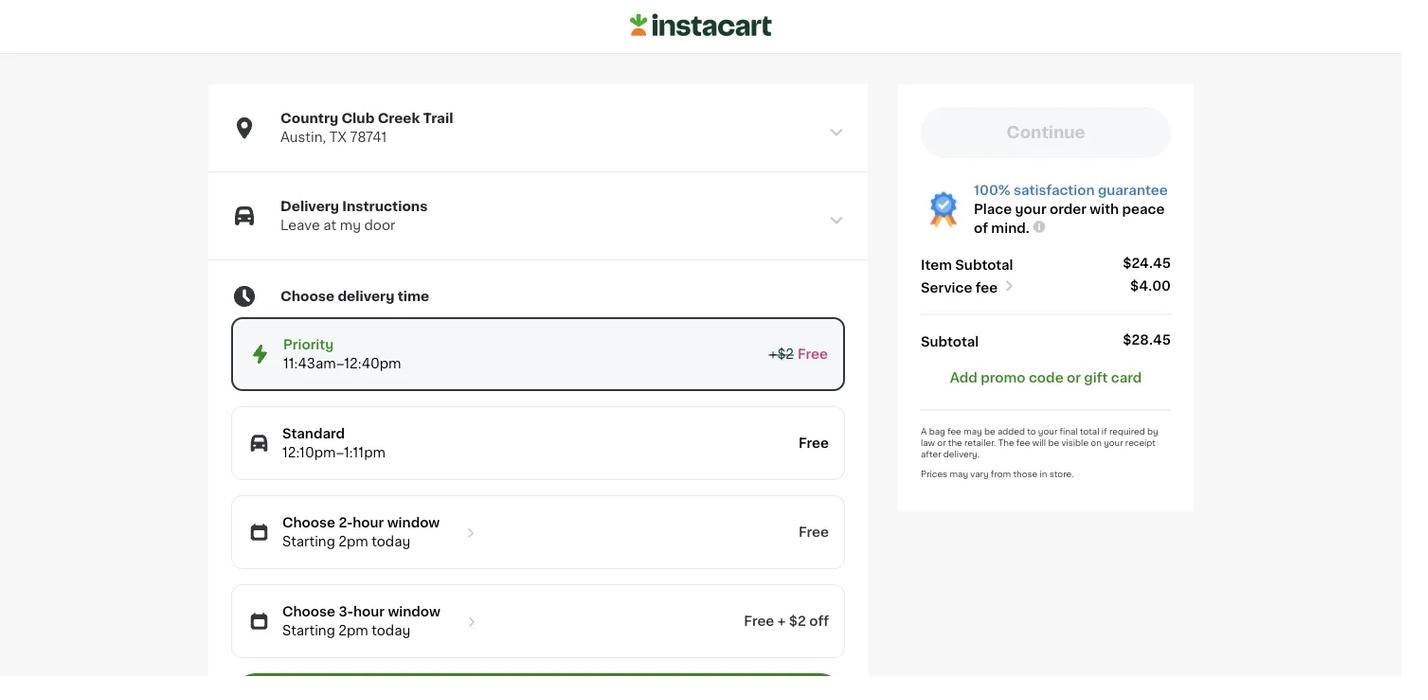 Task type: vqa. For each thing, say whether or not it's contained in the screenshot.
Ready to Eat Meals & Sides
no



Task type: describe. For each thing, give the bounding box(es) containing it.
bag
[[930, 428, 946, 436]]

add promo code or gift card
[[950, 371, 1143, 384]]

window for choose 2-hour window starting 2pm today
[[387, 517, 440, 530]]

will
[[1033, 439, 1047, 447]]

place your order with peace of mind.
[[975, 203, 1166, 235]]

satisfaction
[[1014, 184, 1095, 197]]

1 vertical spatial your
[[1039, 428, 1058, 436]]

1 vertical spatial may
[[950, 470, 969, 479]]

free left +
[[744, 615, 775, 629]]

2 horizontal spatial fee
[[1017, 439, 1031, 447]]

trail
[[423, 112, 453, 125]]

add
[[950, 371, 978, 384]]

card
[[1112, 371, 1143, 384]]

service
[[921, 281, 973, 294]]

delivery.
[[944, 450, 980, 459]]

hour for 3-
[[354, 606, 385, 619]]

retailer.
[[965, 439, 997, 447]]

delivery address image
[[829, 124, 846, 141]]

final
[[1060, 428, 1079, 436]]

country club creek trail austin, tx 78741
[[281, 112, 453, 144]]

choose 2-hour window starting 2pm today
[[282, 517, 440, 549]]

+$2
[[769, 348, 794, 361]]

home image
[[630, 11, 773, 39]]

law
[[921, 439, 936, 447]]

choose for choose delivery time
[[281, 290, 335, 303]]

0 vertical spatial subtotal
[[956, 258, 1014, 272]]

the
[[949, 439, 963, 447]]

by
[[1148, 428, 1159, 436]]

tx
[[330, 131, 347, 144]]

100%
[[975, 184, 1011, 197]]

$4.00
[[1131, 279, 1172, 292]]

+$2 free
[[769, 348, 829, 361]]

window for choose 3-hour window starting 2pm today
[[388, 606, 441, 619]]

78741
[[350, 131, 387, 144]]

delivery instructions leave at my door
[[281, 200, 428, 232]]

total
[[1081, 428, 1100, 436]]

prices
[[921, 470, 948, 479]]

delivery
[[281, 200, 339, 213]]

today for 2-
[[372, 536, 411, 549]]

promo
[[981, 371, 1026, 384]]

or inside button
[[1067, 371, 1082, 384]]

may inside "a bag fee may be added to your final total if required by law or the retailer. the fee will be visible on your receipt after delivery."
[[964, 428, 983, 436]]

starting for choose 2-hour window starting 2pm today
[[282, 536, 335, 549]]

or inside "a bag fee may be added to your final total if required by law or the retailer. the fee will be visible on your receipt after delivery."
[[938, 439, 947, 447]]

item
[[921, 258, 953, 272]]

$2
[[789, 615, 807, 629]]

peace
[[1123, 203, 1166, 216]]

2pm for 3-
[[339, 625, 368, 638]]

in
[[1040, 470, 1048, 479]]

a
[[921, 428, 927, 436]]

time
[[398, 290, 430, 303]]

vary
[[971, 470, 989, 479]]

guarantee
[[1099, 184, 1169, 197]]

door
[[364, 219, 395, 232]]

to
[[1028, 428, 1037, 436]]

2pm for 2-
[[339, 536, 368, 549]]

added
[[998, 428, 1026, 436]]

my
[[340, 219, 361, 232]]

0 vertical spatial be
[[985, 428, 996, 436]]

delivery instructions image
[[829, 212, 846, 229]]

+
[[778, 615, 786, 629]]

2 vertical spatial your
[[1105, 439, 1124, 447]]

hour for 2-
[[353, 517, 384, 530]]



Task type: locate. For each thing, give the bounding box(es) containing it.
0 vertical spatial 2pm
[[339, 536, 368, 549]]

choose for choose 2-hour window starting 2pm today
[[282, 517, 336, 530]]

starting inside choose 3-hour window starting 2pm today
[[282, 625, 335, 638]]

visible
[[1062, 439, 1089, 447]]

1 vertical spatial starting
[[282, 625, 335, 638]]

1 vertical spatial hour
[[354, 606, 385, 619]]

window inside choose 2-hour window starting 2pm today
[[387, 517, 440, 530]]

delivery
[[338, 290, 395, 303]]

order
[[1050, 203, 1087, 216]]

fee
[[976, 281, 998, 294], [948, 428, 962, 436], [1017, 439, 1031, 447]]

1 hour from the top
[[353, 517, 384, 530]]

may
[[964, 428, 983, 436], [950, 470, 969, 479]]

place
[[975, 203, 1013, 216]]

add promo code or gift card button
[[950, 368, 1143, 387]]

subtotal up service fee
[[956, 258, 1014, 272]]

today for 3-
[[372, 625, 411, 638]]

subtotal
[[956, 258, 1014, 272], [921, 335, 979, 348]]

if
[[1102, 428, 1108, 436]]

or left gift
[[1067, 371, 1082, 384]]

your up the more info about 100% satisfaction guarantee icon
[[1016, 203, 1047, 216]]

priority
[[283, 338, 334, 352]]

mind.
[[992, 222, 1030, 235]]

1 vertical spatial 2pm
[[339, 625, 368, 638]]

subtotal up add
[[921, 335, 979, 348]]

0 horizontal spatial fee
[[948, 428, 962, 436]]

hour inside choose 2-hour window starting 2pm today
[[353, 517, 384, 530]]

of
[[975, 222, 989, 235]]

2pm inside choose 2-hour window starting 2pm today
[[339, 536, 368, 549]]

0 vertical spatial fee
[[976, 281, 998, 294]]

or
[[1067, 371, 1082, 384], [938, 439, 947, 447]]

austin,
[[281, 131, 326, 144]]

1 vertical spatial fee
[[948, 428, 962, 436]]

or down bag
[[938, 439, 947, 447]]

starting for choose 3-hour window starting 2pm today
[[282, 625, 335, 638]]

0 vertical spatial may
[[964, 428, 983, 436]]

2pm inside choose 3-hour window starting 2pm today
[[339, 625, 368, 638]]

1 horizontal spatial or
[[1067, 371, 1082, 384]]

item subtotal
[[921, 258, 1014, 272]]

may up retailer.
[[964, 428, 983, 436]]

today inside choose 2-hour window starting 2pm today
[[372, 536, 411, 549]]

2pm down 3-
[[339, 625, 368, 638]]

service fee
[[921, 281, 998, 294]]

after
[[921, 450, 942, 459]]

prices may vary from those in store.
[[921, 470, 1074, 479]]

choose up 'priority'
[[281, 290, 335, 303]]

1 2pm from the top
[[339, 536, 368, 549]]

2 today from the top
[[372, 625, 411, 638]]

on
[[1091, 439, 1102, 447]]

0 vertical spatial today
[[372, 536, 411, 549]]

hour inside choose 3-hour window starting 2pm today
[[354, 606, 385, 619]]

today inside choose 3-hour window starting 2pm today
[[372, 625, 411, 638]]

window
[[387, 517, 440, 530], [388, 606, 441, 619]]

store.
[[1050, 470, 1074, 479]]

11:43am–12:40pm
[[283, 357, 402, 371]]

creek
[[378, 112, 420, 125]]

off
[[810, 615, 829, 629]]

0 vertical spatial your
[[1016, 203, 1047, 216]]

1 vertical spatial be
[[1049, 439, 1060, 447]]

1 horizontal spatial be
[[1049, 439, 1060, 447]]

2-
[[339, 517, 353, 530]]

0 vertical spatial window
[[387, 517, 440, 530]]

leave
[[281, 219, 320, 232]]

at
[[324, 219, 337, 232]]

1 vertical spatial today
[[372, 625, 411, 638]]

2 vertical spatial fee
[[1017, 439, 1031, 447]]

12:10pm–1:11pm
[[282, 446, 386, 460]]

club
[[342, 112, 375, 125]]

country
[[281, 112, 339, 125]]

may down 'delivery.'
[[950, 470, 969, 479]]

2 2pm from the top
[[339, 625, 368, 638]]

window right 2- on the bottom of the page
[[387, 517, 440, 530]]

$24.45
[[1124, 256, 1172, 270]]

free down the "+$2 free"
[[799, 437, 829, 450]]

0 vertical spatial choose
[[281, 290, 335, 303]]

choose left 2- on the bottom of the page
[[282, 517, 336, 530]]

$28.45
[[1124, 333, 1172, 347]]

more info about 100% satisfaction guarantee image
[[1032, 220, 1047, 235]]

0 horizontal spatial or
[[938, 439, 947, 447]]

choose inside choose 3-hour window starting 2pm today
[[282, 606, 336, 619]]

1 horizontal spatial fee
[[976, 281, 998, 294]]

instructions
[[343, 200, 428, 213]]

with
[[1090, 203, 1120, 216]]

0 vertical spatial or
[[1067, 371, 1082, 384]]

free up off
[[799, 526, 829, 539]]

choose inside choose 2-hour window starting 2pm today
[[282, 517, 336, 530]]

hour
[[353, 517, 384, 530], [354, 606, 385, 619]]

1 starting from the top
[[282, 536, 335, 549]]

hour down 12:10pm–1:11pm
[[353, 517, 384, 530]]

your up will
[[1039, 428, 1058, 436]]

fee down item subtotal
[[976, 281, 998, 294]]

standard
[[282, 428, 345, 441]]

free right +$2 at the right bottom of the page
[[798, 348, 829, 361]]

1 vertical spatial subtotal
[[921, 335, 979, 348]]

1 vertical spatial choose
[[282, 517, 336, 530]]

starting
[[282, 536, 335, 549], [282, 625, 335, 638]]

be
[[985, 428, 996, 436], [1049, 439, 1060, 447]]

1 vertical spatial window
[[388, 606, 441, 619]]

window inside choose 3-hour window starting 2pm today
[[388, 606, 441, 619]]

2pm down 2- on the bottom of the page
[[339, 536, 368, 549]]

0 vertical spatial starting
[[282, 536, 335, 549]]

code
[[1029, 371, 1064, 384]]

2 starting from the top
[[282, 625, 335, 638]]

1 vertical spatial or
[[938, 439, 947, 447]]

standard 12:10pm–1:11pm
[[282, 428, 386, 460]]

fee up the
[[948, 428, 962, 436]]

your inside place your order with peace of mind.
[[1016, 203, 1047, 216]]

window right 3-
[[388, 606, 441, 619]]

choose 3-hour window starting 2pm today
[[282, 606, 441, 638]]

3-
[[339, 606, 354, 619]]

be up retailer.
[[985, 428, 996, 436]]

0 horizontal spatial be
[[985, 428, 996, 436]]

free
[[798, 348, 829, 361], [799, 437, 829, 450], [799, 526, 829, 539], [744, 615, 775, 629]]

choose
[[281, 290, 335, 303], [282, 517, 336, 530], [282, 606, 336, 619]]

fee down to
[[1017, 439, 1031, 447]]

your
[[1016, 203, 1047, 216], [1039, 428, 1058, 436], [1105, 439, 1124, 447]]

a bag fee may be added to your final total if required by law or the retailer. the fee will be visible on your receipt after delivery.
[[921, 428, 1159, 459]]

those
[[1014, 470, 1038, 479]]

2pm
[[339, 536, 368, 549], [339, 625, 368, 638]]

priority 11:43am–12:40pm
[[283, 338, 402, 371]]

gift
[[1085, 371, 1109, 384]]

from
[[991, 470, 1012, 479]]

free + $2 off
[[744, 615, 829, 629]]

the
[[999, 439, 1015, 447]]

your down if
[[1105, 439, 1124, 447]]

receipt
[[1126, 439, 1156, 447]]

2 hour from the top
[[354, 606, 385, 619]]

100% satisfaction guarantee
[[975, 184, 1169, 197]]

choose delivery time
[[281, 290, 430, 303]]

required
[[1110, 428, 1146, 436]]

choose for choose 3-hour window starting 2pm today
[[282, 606, 336, 619]]

choose left 3-
[[282, 606, 336, 619]]

2 vertical spatial choose
[[282, 606, 336, 619]]

be right will
[[1049, 439, 1060, 447]]

hour down choose 2-hour window starting 2pm today
[[354, 606, 385, 619]]

0 vertical spatial hour
[[353, 517, 384, 530]]

1 today from the top
[[372, 536, 411, 549]]

starting inside choose 2-hour window starting 2pm today
[[282, 536, 335, 549]]

today
[[372, 536, 411, 549], [372, 625, 411, 638]]



